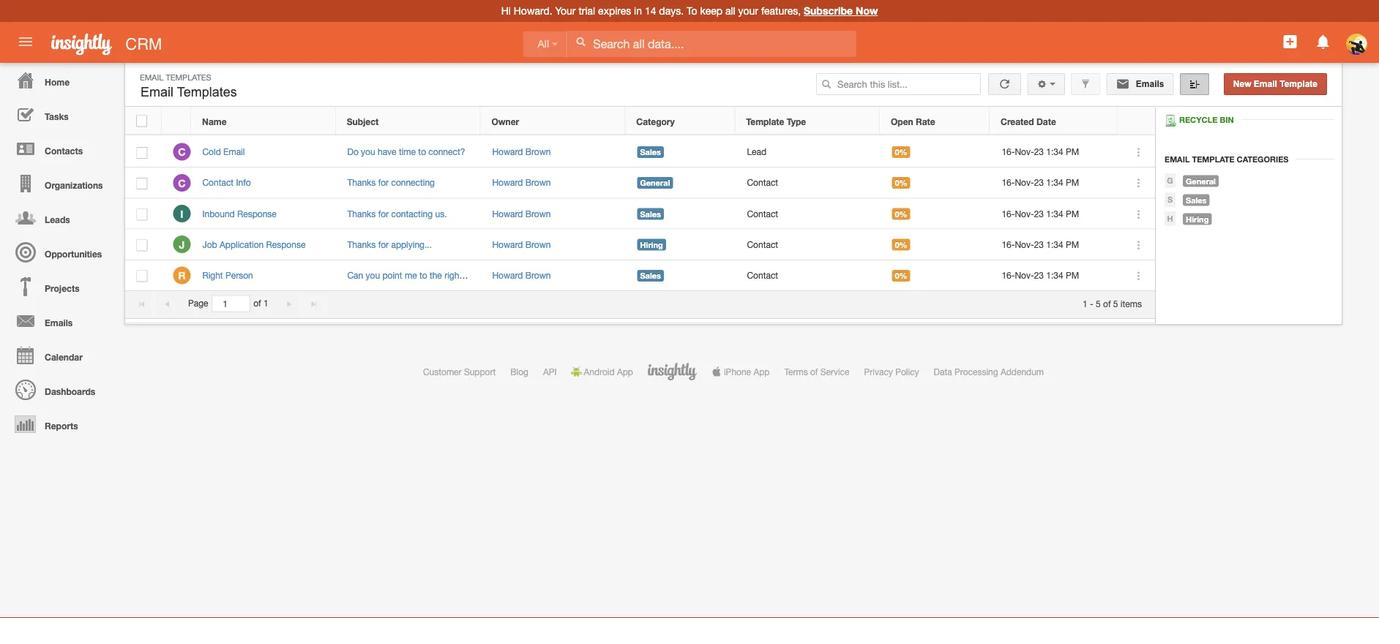 Task type: describe. For each thing, give the bounding box(es) containing it.
your
[[555, 5, 576, 17]]

howard for thanks for applying...
[[492, 240, 523, 250]]

now
[[856, 5, 878, 17]]

right person
[[202, 270, 253, 281]]

thanks for connecting link
[[347, 178, 435, 188]]

1 5 from the left
[[1096, 299, 1101, 309]]

navigation containing home
[[0, 63, 117, 442]]

customer
[[423, 367, 462, 377]]

23 for do you have time to connect?
[[1035, 147, 1044, 157]]

reports
[[45, 421, 78, 431]]

2 horizontal spatial template
[[1280, 79, 1318, 89]]

blog link
[[511, 367, 529, 377]]

can you point me to the right person? howard brown
[[347, 270, 551, 281]]

tasks
[[45, 111, 69, 122]]

template type
[[746, 116, 806, 127]]

brown for thanks for applying...
[[526, 240, 551, 250]]

point
[[383, 270, 402, 281]]

subject
[[347, 116, 379, 127]]

can you point me to the right person? link
[[347, 270, 497, 281]]

r link
[[173, 267, 191, 284]]

iphone app link
[[712, 367, 770, 377]]

inbound
[[202, 209, 235, 219]]

email templates button
[[137, 81, 241, 103]]

2 5 from the left
[[1114, 299, 1119, 309]]

2 c row from the top
[[125, 168, 1156, 199]]

nov- inside r row
[[1015, 270, 1035, 281]]

privacy
[[865, 367, 893, 377]]

0% for do you have time to connect?
[[895, 148, 908, 157]]

calendar link
[[4, 338, 117, 373]]

1 vertical spatial emails link
[[4, 304, 117, 338]]

category
[[637, 116, 675, 127]]

row containing name
[[125, 108, 1155, 135]]

16-nov-23 1:34 pm cell for thanks for connecting
[[991, 168, 1119, 199]]

me
[[405, 270, 417, 281]]

application
[[220, 240, 264, 250]]

sales for r
[[640, 271, 661, 281]]

organizations link
[[4, 166, 117, 201]]

projects link
[[4, 269, 117, 304]]

brown for thanks for contacting us.
[[526, 209, 551, 219]]

for for j
[[378, 240, 389, 250]]

new
[[1234, 79, 1252, 89]]

0% cell for thanks for contacting us.
[[881, 199, 991, 230]]

name
[[202, 116, 227, 127]]

23 inside r row
[[1035, 270, 1044, 281]]

subscribe now link
[[804, 5, 878, 17]]

data processing addendum link
[[934, 367, 1044, 377]]

hiring for hiring cell
[[640, 240, 663, 250]]

app for iphone app
[[754, 367, 770, 377]]

email templates email templates
[[140, 73, 237, 100]]

dashboards
[[45, 387, 95, 397]]

howard inside r row
[[492, 270, 523, 281]]

cold email
[[202, 147, 245, 157]]

leads
[[45, 215, 70, 225]]

do
[[347, 147, 359, 157]]

new email template link
[[1224, 73, 1328, 95]]

howard brown link for do you have time to connect?
[[492, 147, 551, 157]]

1:34 inside r row
[[1047, 270, 1064, 281]]

howard for thanks for connecting
[[492, 178, 523, 188]]

customer support link
[[423, 367, 496, 377]]

0% cell for thanks for connecting
[[881, 168, 991, 199]]

subscribe
[[804, 5, 853, 17]]

home link
[[4, 63, 117, 97]]

contacts
[[45, 146, 83, 156]]

contact cell for j
[[736, 230, 881, 261]]

nov- for do you have time to connect?
[[1015, 147, 1035, 157]]

thanks for i
[[347, 209, 376, 219]]

terms of service link
[[785, 367, 850, 377]]

0% cell for thanks for applying...
[[881, 230, 991, 261]]

android app link
[[572, 367, 633, 377]]

for for i
[[378, 209, 389, 219]]

16-nov-23 1:34 pm inside r row
[[1002, 270, 1080, 281]]

created
[[1001, 116, 1034, 127]]

iphone
[[724, 367, 751, 377]]

service
[[821, 367, 850, 377]]

1:34 for do you have time to connect?
[[1047, 147, 1064, 157]]

response inside j row
[[266, 240, 306, 250]]

23 for thanks for applying...
[[1035, 240, 1044, 250]]

1 - 5 of 5 items
[[1083, 299, 1142, 309]]

23 for thanks for connecting
[[1035, 178, 1044, 188]]

dashboards link
[[4, 373, 117, 407]]

email template categories
[[1165, 155, 1289, 164]]

h
[[1168, 214, 1174, 224]]

0% inside r row
[[895, 271, 908, 281]]

r
[[178, 270, 186, 282]]

right
[[445, 270, 462, 281]]

nov- for thanks for connecting
[[1015, 178, 1035, 188]]

job application response
[[202, 240, 306, 250]]

us.
[[435, 209, 447, 219]]

pm for thanks for contacting us.
[[1066, 209, 1080, 219]]

recycle
[[1180, 115, 1218, 125]]

recycle bin
[[1180, 115, 1234, 125]]

c link for contact info
[[173, 174, 191, 192]]

sales for c
[[640, 148, 661, 157]]

0% for thanks for connecting
[[895, 178, 908, 188]]

brown for do you have time to connect?
[[526, 147, 551, 157]]

5 howard brown link from the top
[[492, 270, 551, 281]]

0% for thanks for applying...
[[895, 240, 908, 250]]

howard for thanks for contacting us.
[[492, 209, 523, 219]]

lead
[[747, 147, 767, 157]]

hi
[[501, 5, 511, 17]]

howard brown link for thanks for connecting
[[492, 178, 551, 188]]

right
[[202, 270, 223, 281]]

customer support
[[423, 367, 496, 377]]

sales down "general" link
[[1186, 196, 1207, 205]]

contact for c
[[747, 178, 779, 188]]

policy
[[896, 367, 920, 377]]

16-nov-23 1:34 pm for do you have time to connect?
[[1002, 147, 1080, 157]]

1 horizontal spatial of
[[811, 367, 818, 377]]

can
[[347, 270, 363, 281]]

1 field
[[213, 296, 249, 312]]

iphone app
[[724, 367, 770, 377]]

person?
[[465, 270, 497, 281]]

contact info link
[[202, 178, 258, 188]]

info
[[236, 178, 251, 188]]

brown for thanks for connecting
[[526, 178, 551, 188]]

thanks for contacting us. link
[[347, 209, 447, 219]]

contacts link
[[4, 132, 117, 166]]

contact cell for c
[[736, 168, 881, 199]]

android
[[584, 367, 615, 377]]

23 for thanks for contacting us.
[[1035, 209, 1044, 219]]

thanks for applying... link
[[347, 240, 432, 250]]

howard brown for do you have time to connect?
[[492, 147, 551, 157]]

pm inside r row
[[1066, 270, 1080, 281]]

hiring link
[[1176, 213, 1212, 225]]

your
[[739, 5, 759, 17]]

16- for do you have time to connect?
[[1002, 147, 1015, 157]]

bin
[[1220, 115, 1234, 125]]

0 vertical spatial templates
[[166, 73, 211, 82]]

g
[[1168, 176, 1174, 186]]

general for general cell
[[640, 178, 670, 188]]

row group containing c
[[125, 137, 1156, 291]]

general cell
[[626, 168, 736, 199]]

nov- for thanks for contacting us.
[[1015, 209, 1035, 219]]

support
[[464, 367, 496, 377]]

cold email link
[[202, 147, 252, 157]]

pm for do you have time to connect?
[[1066, 147, 1080, 157]]

new email template
[[1234, 79, 1318, 89]]

keep
[[700, 5, 723, 17]]

created date
[[1001, 116, 1057, 127]]

projects
[[45, 283, 80, 294]]

16-nov-23 1:34 pm for thanks for connecting
[[1002, 178, 1080, 188]]

nov- for thanks for applying...
[[1015, 240, 1035, 250]]

processing
[[955, 367, 999, 377]]

open rate
[[891, 116, 936, 127]]

to for the
[[420, 270, 427, 281]]

i
[[180, 208, 183, 220]]

contact cell for r
[[736, 261, 881, 291]]



Task type: locate. For each thing, give the bounding box(es) containing it.
4 brown from the top
[[526, 240, 551, 250]]

5 16-nov-23 1:34 pm cell from the top
[[991, 261, 1119, 291]]

5 23 from the top
[[1035, 270, 1044, 281]]

email inside "row group"
[[223, 147, 245, 157]]

1 c row from the top
[[125, 137, 1156, 168]]

1 0% from the top
[[895, 148, 908, 157]]

3 23 from the top
[[1035, 209, 1044, 219]]

3 nov- from the top
[[1015, 209, 1035, 219]]

show list view filters image
[[1081, 79, 1091, 89]]

2 vertical spatial sales cell
[[626, 261, 736, 291]]

0 vertical spatial for
[[378, 178, 389, 188]]

c for contact info
[[178, 177, 186, 189]]

categories
[[1237, 155, 1289, 164]]

1 right 1 field
[[264, 299, 268, 309]]

thanks up thanks for applying... link
[[347, 209, 376, 219]]

1 pm from the top
[[1066, 147, 1080, 157]]

template down 'notifications' icon
[[1280, 79, 1318, 89]]

sales cell for r
[[626, 261, 736, 291]]

1 c link from the top
[[173, 143, 191, 161]]

4 pm from the top
[[1066, 240, 1080, 250]]

app right android at left bottom
[[617, 367, 633, 377]]

to right the me
[[420, 270, 427, 281]]

i link
[[173, 205, 191, 223]]

inbound response link
[[202, 209, 284, 219]]

1 vertical spatial template
[[746, 116, 785, 127]]

hiring down "i" row on the top
[[640, 240, 663, 250]]

5 0% from the top
[[895, 271, 908, 281]]

1 1:34 from the top
[[1047, 147, 1064, 157]]

sales down category on the left top
[[640, 148, 661, 157]]

lead cell
[[736, 137, 881, 168]]

the
[[430, 270, 442, 281]]

blog
[[511, 367, 529, 377]]

2 contact cell from the top
[[736, 199, 881, 230]]

hiring
[[1186, 215, 1209, 224], [640, 240, 663, 250]]

pm inside j row
[[1066, 240, 1080, 250]]

all
[[538, 38, 549, 50]]

16- for thanks for contacting us.
[[1002, 209, 1015, 219]]

16-nov-23 1:34 pm inside "i" row
[[1002, 209, 1080, 219]]

1 23 from the top
[[1035, 147, 1044, 157]]

0 vertical spatial emails link
[[1107, 73, 1174, 95]]

0 horizontal spatial app
[[617, 367, 633, 377]]

features,
[[762, 5, 801, 17]]

16- inside j row
[[1002, 240, 1015, 250]]

14
[[645, 5, 657, 17]]

1 vertical spatial you
[[366, 270, 380, 281]]

1 horizontal spatial template
[[1193, 155, 1235, 164]]

1 brown from the top
[[526, 147, 551, 157]]

nov- inside j row
[[1015, 240, 1035, 250]]

row group
[[125, 137, 1156, 291]]

template
[[1280, 79, 1318, 89], [746, 116, 785, 127], [1193, 155, 1235, 164]]

do you have time to connect?
[[347, 147, 465, 157]]

4 23 from the top
[[1035, 240, 1044, 250]]

sales inside r row
[[640, 271, 661, 281]]

5 16- from the top
[[1002, 270, 1015, 281]]

howard brown for thanks for connecting
[[492, 178, 551, 188]]

nov-
[[1015, 147, 1035, 157], [1015, 178, 1035, 188], [1015, 209, 1035, 219], [1015, 240, 1035, 250], [1015, 270, 1035, 281]]

1 horizontal spatial app
[[754, 367, 770, 377]]

5 left the items
[[1114, 299, 1119, 309]]

s
[[1168, 195, 1173, 205]]

1:34 for thanks for applying...
[[1047, 240, 1064, 250]]

navigation
[[0, 63, 117, 442]]

contact cell for i
[[736, 199, 881, 230]]

of
[[253, 299, 261, 309], [1104, 299, 1111, 309], [811, 367, 818, 377]]

howard for do you have time to connect?
[[492, 147, 523, 157]]

2 for from the top
[[378, 209, 389, 219]]

1 horizontal spatial 5
[[1114, 299, 1119, 309]]

1 vertical spatial sales cell
[[626, 199, 736, 230]]

of right -
[[1104, 299, 1111, 309]]

howard inside j row
[[492, 240, 523, 250]]

hiring cell
[[626, 230, 736, 261]]

Search this list... text field
[[817, 73, 981, 95]]

3 brown from the top
[[526, 209, 551, 219]]

1 16-nov-23 1:34 pm from the top
[[1002, 147, 1080, 157]]

emails link
[[1107, 73, 1174, 95], [4, 304, 117, 338]]

contact for j
[[747, 240, 779, 250]]

1 vertical spatial for
[[378, 209, 389, 219]]

api link
[[543, 367, 557, 377]]

sales
[[640, 148, 661, 157], [1186, 196, 1207, 205], [640, 209, 661, 219], [640, 271, 661, 281]]

all
[[726, 5, 736, 17]]

5 nov- from the top
[[1015, 270, 1035, 281]]

owner
[[492, 116, 519, 127]]

2 16-nov-23 1:34 pm from the top
[[1002, 178, 1080, 188]]

2 horizontal spatial of
[[1104, 299, 1111, 309]]

show sidebar image
[[1190, 79, 1200, 89]]

c link for cold email
[[173, 143, 191, 161]]

0 horizontal spatial 1
[[264, 299, 268, 309]]

0 vertical spatial c
[[178, 146, 186, 158]]

1 left -
[[1083, 299, 1088, 309]]

general for "general" link
[[1186, 176, 1216, 186]]

0% for thanks for contacting us.
[[895, 209, 908, 219]]

howard.
[[514, 5, 553, 17]]

emails inside navigation
[[45, 318, 73, 328]]

-
[[1091, 299, 1094, 309]]

white image
[[576, 37, 586, 47]]

nov- inside "i" row
[[1015, 209, 1035, 219]]

calendar
[[45, 352, 83, 363]]

c up 'i' link
[[178, 177, 186, 189]]

2 howard brown link from the top
[[492, 178, 551, 188]]

3 16-nov-23 1:34 pm cell from the top
[[991, 199, 1119, 230]]

3 1:34 from the top
[[1047, 209, 1064, 219]]

organizations
[[45, 180, 103, 190]]

4 howard brown link from the top
[[492, 240, 551, 250]]

for left applying... in the top left of the page
[[378, 240, 389, 250]]

in
[[634, 5, 642, 17]]

cog image
[[1037, 79, 1048, 89]]

emails link left show sidebar image
[[1107, 73, 1174, 95]]

0 horizontal spatial general
[[640, 178, 670, 188]]

1 vertical spatial emails
[[45, 318, 73, 328]]

template up "general" link
[[1193, 155, 1235, 164]]

general up sales link
[[1186, 176, 1216, 186]]

5 howard from the top
[[492, 270, 523, 281]]

for
[[378, 178, 389, 188], [378, 209, 389, 219], [378, 240, 389, 250]]

contact for r
[[747, 270, 779, 281]]

4 1:34 from the top
[[1047, 240, 1064, 250]]

0 horizontal spatial template
[[746, 116, 785, 127]]

recycle bin link
[[1165, 115, 1242, 127]]

have
[[378, 147, 397, 157]]

of right 1 field
[[253, 299, 261, 309]]

0 vertical spatial hiring
[[1186, 215, 1209, 224]]

pm inside "i" row
[[1066, 209, 1080, 219]]

2 pm from the top
[[1066, 178, 1080, 188]]

c link
[[173, 143, 191, 161], [173, 174, 191, 192]]

1 horizontal spatial hiring
[[1186, 215, 1209, 224]]

0 horizontal spatial 5
[[1096, 299, 1101, 309]]

howard brown inside "i" row
[[492, 209, 551, 219]]

1:34 for thanks for contacting us.
[[1047, 209, 1064, 219]]

5 16-nov-23 1:34 pm from the top
[[1002, 270, 1080, 281]]

j
[[179, 239, 185, 251]]

for inside j row
[[378, 240, 389, 250]]

c link left the cold
[[173, 143, 191, 161]]

general inside "general" link
[[1186, 176, 1216, 186]]

2 c from the top
[[178, 177, 186, 189]]

23 inside "i" row
[[1035, 209, 1044, 219]]

you right do in the left of the page
[[361, 147, 375, 157]]

connecting
[[391, 178, 435, 188]]

addendum
[[1001, 367, 1044, 377]]

response up job application response link
[[237, 209, 277, 219]]

date
[[1037, 116, 1057, 127]]

1 horizontal spatial emails
[[1134, 79, 1165, 89]]

thanks for connecting
[[347, 178, 435, 188]]

1:34 inside "i" row
[[1047, 209, 1064, 219]]

thanks inside j row
[[347, 240, 376, 250]]

notifications image
[[1315, 33, 1333, 51]]

16-nov-23 1:34 pm cell for thanks for contacting us.
[[991, 199, 1119, 230]]

4 0% from the top
[[895, 240, 908, 250]]

terms
[[785, 367, 808, 377]]

None checkbox
[[137, 209, 148, 221], [137, 240, 148, 252], [137, 209, 148, 221], [137, 240, 148, 252]]

c link up 'i' link
[[173, 174, 191, 192]]

sales for i
[[640, 209, 661, 219]]

1 16- from the top
[[1002, 147, 1015, 157]]

1 howard from the top
[[492, 147, 523, 157]]

16- inside r row
[[1002, 270, 1015, 281]]

2 brown from the top
[[526, 178, 551, 188]]

2 16- from the top
[[1002, 178, 1015, 188]]

howard inside "i" row
[[492, 209, 523, 219]]

reports link
[[4, 407, 117, 442]]

3 for from the top
[[378, 240, 389, 250]]

1 thanks from the top
[[347, 178, 376, 188]]

5 pm from the top
[[1066, 270, 1080, 281]]

0 vertical spatial response
[[237, 209, 277, 219]]

contact inside "i" row
[[747, 209, 779, 219]]

you for can
[[366, 270, 380, 281]]

all link
[[523, 31, 568, 57]]

emails link down projects
[[4, 304, 117, 338]]

4 16-nov-23 1:34 pm cell from the top
[[991, 230, 1119, 261]]

you inside r row
[[366, 270, 380, 281]]

cold
[[202, 147, 221, 157]]

None checkbox
[[136, 115, 147, 127], [137, 147, 148, 159], [137, 178, 148, 190], [137, 271, 148, 282], [136, 115, 147, 127], [137, 147, 148, 159], [137, 178, 148, 190], [137, 271, 148, 282]]

contact inside j row
[[747, 240, 779, 250]]

3 thanks from the top
[[347, 240, 376, 250]]

0% inside "i" row
[[895, 209, 908, 219]]

0 vertical spatial thanks
[[347, 178, 376, 188]]

4 0% cell from the top
[[881, 230, 991, 261]]

emails left show sidebar image
[[1134, 79, 1165, 89]]

to for connect?
[[418, 147, 426, 157]]

thanks for j
[[347, 240, 376, 250]]

for left connecting
[[378, 178, 389, 188]]

opportunities
[[45, 249, 102, 259]]

0 vertical spatial emails
[[1134, 79, 1165, 89]]

data processing addendum
[[934, 367, 1044, 377]]

sales cell
[[626, 137, 736, 168], [626, 199, 736, 230], [626, 261, 736, 291]]

16-nov-23 1:34 pm cell for thanks for applying...
[[991, 230, 1119, 261]]

1 nov- from the top
[[1015, 147, 1035, 157]]

to
[[418, 147, 426, 157], [420, 270, 427, 281]]

0 vertical spatial sales cell
[[626, 137, 736, 168]]

time
[[399, 147, 416, 157]]

0 horizontal spatial hiring
[[640, 240, 663, 250]]

open
[[891, 116, 914, 127]]

thanks up can
[[347, 240, 376, 250]]

opportunities link
[[4, 235, 117, 269]]

3 sales cell from the top
[[626, 261, 736, 291]]

3 0% from the top
[[895, 209, 908, 219]]

app right iphone
[[754, 367, 770, 377]]

brown inside "i" row
[[526, 209, 551, 219]]

api
[[543, 367, 557, 377]]

howard brown link for thanks for applying...
[[492, 240, 551, 250]]

1 sales cell from the top
[[626, 137, 736, 168]]

c row up j row
[[125, 168, 1156, 199]]

for left "contacting"
[[378, 209, 389, 219]]

type
[[787, 116, 806, 127]]

you for do
[[361, 147, 375, 157]]

of right terms
[[811, 367, 818, 377]]

j row
[[125, 230, 1156, 261]]

16- inside "i" row
[[1002, 209, 1015, 219]]

refresh list image
[[998, 79, 1012, 89]]

contact inside r row
[[747, 270, 779, 281]]

0 vertical spatial you
[[361, 147, 375, 157]]

email
[[140, 73, 164, 82], [1254, 79, 1278, 89], [141, 85, 174, 100], [223, 147, 245, 157], [1165, 155, 1190, 164]]

2 1:34 from the top
[[1047, 178, 1064, 188]]

template left type
[[746, 116, 785, 127]]

Search all data.... text field
[[568, 31, 856, 57]]

hiring inside cell
[[640, 240, 663, 250]]

sales up j row
[[640, 209, 661, 219]]

16-nov-23 1:34 pm cell
[[991, 137, 1119, 168], [991, 168, 1119, 199], [991, 199, 1119, 230], [991, 230, 1119, 261], [991, 261, 1119, 291]]

16-nov-23 1:34 pm inside j row
[[1002, 240, 1080, 250]]

brown
[[526, 147, 551, 157], [526, 178, 551, 188], [526, 209, 551, 219], [526, 240, 551, 250], [526, 270, 551, 281]]

3 howard brown from the top
[[492, 209, 551, 219]]

5 1:34 from the top
[[1047, 270, 1064, 281]]

1 vertical spatial thanks
[[347, 209, 376, 219]]

0 vertical spatial c link
[[173, 143, 191, 161]]

pm for thanks for applying...
[[1066, 240, 1080, 250]]

to right time
[[418, 147, 426, 157]]

5
[[1096, 299, 1101, 309], [1114, 299, 1119, 309]]

inbound response
[[202, 209, 277, 219]]

4 howard from the top
[[492, 240, 523, 250]]

1 16-nov-23 1:34 pm cell from the top
[[991, 137, 1119, 168]]

2 thanks from the top
[[347, 209, 376, 219]]

person
[[226, 270, 253, 281]]

2 16-nov-23 1:34 pm cell from the top
[[991, 168, 1119, 199]]

3 howard from the top
[[492, 209, 523, 219]]

general up "i" row on the top
[[640, 178, 670, 188]]

4 nov- from the top
[[1015, 240, 1035, 250]]

1 1 from the left
[[264, 299, 268, 309]]

3 16-nov-23 1:34 pm from the top
[[1002, 209, 1080, 219]]

c left the cold
[[178, 146, 186, 158]]

thanks inside "i" row
[[347, 209, 376, 219]]

1 contact cell from the top
[[736, 168, 881, 199]]

5 right -
[[1096, 299, 1101, 309]]

to inside r row
[[420, 270, 427, 281]]

hiring for hiring link
[[1186, 215, 1209, 224]]

howard brown for thanks for applying...
[[492, 240, 551, 250]]

1 horizontal spatial emails link
[[1107, 73, 1174, 95]]

0 horizontal spatial of
[[253, 299, 261, 309]]

0 horizontal spatial emails
[[45, 318, 73, 328]]

data
[[934, 367, 953, 377]]

you right can
[[366, 270, 380, 281]]

emails
[[1134, 79, 1165, 89], [45, 318, 73, 328]]

thanks for c
[[347, 178, 376, 188]]

row
[[125, 108, 1155, 135]]

3 contact cell from the top
[[736, 230, 881, 261]]

1 vertical spatial c link
[[173, 174, 191, 192]]

c row
[[125, 137, 1156, 168], [125, 168, 1156, 199]]

16-nov-23 1:34 pm cell for do you have time to connect?
[[991, 137, 1119, 168]]

2 23 from the top
[[1035, 178, 1044, 188]]

1 horizontal spatial 1
[[1083, 299, 1088, 309]]

0% inside j row
[[895, 240, 908, 250]]

4 16-nov-23 1:34 pm from the top
[[1002, 240, 1080, 250]]

1 howard brown link from the top
[[492, 147, 551, 157]]

for for c
[[378, 178, 389, 188]]

1 vertical spatial response
[[266, 240, 306, 250]]

app for android app
[[617, 367, 633, 377]]

5 0% cell from the top
[[881, 261, 991, 291]]

sales cell for c
[[626, 137, 736, 168]]

0 horizontal spatial emails link
[[4, 304, 117, 338]]

i row
[[125, 199, 1156, 230]]

hiring down sales link
[[1186, 215, 1209, 224]]

1 vertical spatial templates
[[177, 85, 237, 100]]

do you have time to connect? link
[[347, 147, 465, 157]]

16- for thanks for connecting
[[1002, 178, 1015, 188]]

2 app from the left
[[754, 367, 770, 377]]

3 0% cell from the top
[[881, 199, 991, 230]]

5 brown from the top
[[526, 270, 551, 281]]

contact info
[[202, 178, 251, 188]]

thanks
[[347, 178, 376, 188], [347, 209, 376, 219], [347, 240, 376, 250]]

howard brown link for thanks for contacting us.
[[492, 209, 551, 219]]

r row
[[125, 261, 1156, 291]]

2 vertical spatial thanks
[[347, 240, 376, 250]]

2 sales cell from the top
[[626, 199, 736, 230]]

3 howard brown link from the top
[[492, 209, 551, 219]]

2 howard from the top
[[492, 178, 523, 188]]

2 c link from the top
[[173, 174, 191, 192]]

brown inside r row
[[526, 270, 551, 281]]

0% cell for do you have time to connect?
[[881, 137, 991, 168]]

1:34
[[1047, 147, 1064, 157], [1047, 178, 1064, 188], [1047, 209, 1064, 219], [1047, 240, 1064, 250], [1047, 270, 1064, 281]]

howard brown inside j row
[[492, 240, 551, 250]]

for inside "i" row
[[378, 209, 389, 219]]

1 vertical spatial hiring
[[640, 240, 663, 250]]

16- for thanks for applying...
[[1002, 240, 1015, 250]]

23 inside j row
[[1035, 240, 1044, 250]]

sales cell for i
[[626, 199, 736, 230]]

contact cell
[[736, 168, 881, 199], [736, 199, 881, 230], [736, 230, 881, 261], [736, 261, 881, 291]]

app
[[617, 367, 633, 377], [754, 367, 770, 377]]

1 c from the top
[[178, 146, 186, 158]]

2 howard brown from the top
[[492, 178, 551, 188]]

1 app from the left
[[617, 367, 633, 377]]

pm for thanks for connecting
[[1066, 178, 1080, 188]]

2 0% cell from the top
[[881, 168, 991, 199]]

1 howard brown from the top
[[492, 147, 551, 157]]

response inside "i" row
[[237, 209, 277, 219]]

1 vertical spatial to
[[420, 270, 427, 281]]

1:34 for thanks for connecting
[[1047, 178, 1064, 188]]

3 16- from the top
[[1002, 209, 1015, 219]]

brown inside j row
[[526, 240, 551, 250]]

job application response link
[[202, 240, 313, 250]]

1 0% cell from the top
[[881, 137, 991, 168]]

sales down j row
[[640, 271, 661, 281]]

general inside general cell
[[640, 178, 670, 188]]

you inside c row
[[361, 147, 375, 157]]

2 nov- from the top
[[1015, 178, 1035, 188]]

c for cold email
[[178, 146, 186, 158]]

c
[[178, 146, 186, 158], [178, 177, 186, 189]]

4 contact cell from the top
[[736, 261, 881, 291]]

1 vertical spatial c
[[178, 177, 186, 189]]

of 1
[[253, 299, 268, 309]]

contact for i
[[747, 209, 779, 219]]

sales inside "i" row
[[640, 209, 661, 219]]

templates
[[166, 73, 211, 82], [177, 85, 237, 100]]

thanks down do in the left of the page
[[347, 178, 376, 188]]

response right application
[[266, 240, 306, 250]]

contacting
[[391, 209, 433, 219]]

c row down category on the left top
[[125, 137, 1156, 168]]

2 vertical spatial template
[[1193, 155, 1235, 164]]

applying...
[[391, 240, 432, 250]]

2 1 from the left
[[1083, 299, 1088, 309]]

0 vertical spatial template
[[1280, 79, 1318, 89]]

page
[[188, 299, 208, 309]]

1 horizontal spatial general
[[1186, 176, 1216, 186]]

howard
[[492, 147, 523, 157], [492, 178, 523, 188], [492, 209, 523, 219], [492, 240, 523, 250], [492, 270, 523, 281]]

1 for from the top
[[378, 178, 389, 188]]

to
[[687, 5, 698, 17]]

howard brown for thanks for contacting us.
[[492, 209, 551, 219]]

16-nov-23 1:34 pm for thanks for contacting us.
[[1002, 209, 1080, 219]]

16-nov-23 1:34 pm for thanks for applying...
[[1002, 240, 1080, 250]]

2 vertical spatial for
[[378, 240, 389, 250]]

0 vertical spatial to
[[418, 147, 426, 157]]

search image
[[822, 79, 832, 89]]

connect?
[[429, 147, 465, 157]]

4 howard brown from the top
[[492, 240, 551, 250]]

1:34 inside j row
[[1047, 240, 1064, 250]]

2 0% from the top
[[895, 178, 908, 188]]

0% cell
[[881, 137, 991, 168], [881, 168, 991, 199], [881, 199, 991, 230], [881, 230, 991, 261], [881, 261, 991, 291]]

emails up calendar link
[[45, 318, 73, 328]]

3 pm from the top
[[1066, 209, 1080, 219]]

4 16- from the top
[[1002, 240, 1015, 250]]



Task type: vqa. For each thing, say whether or not it's contained in the screenshot.


